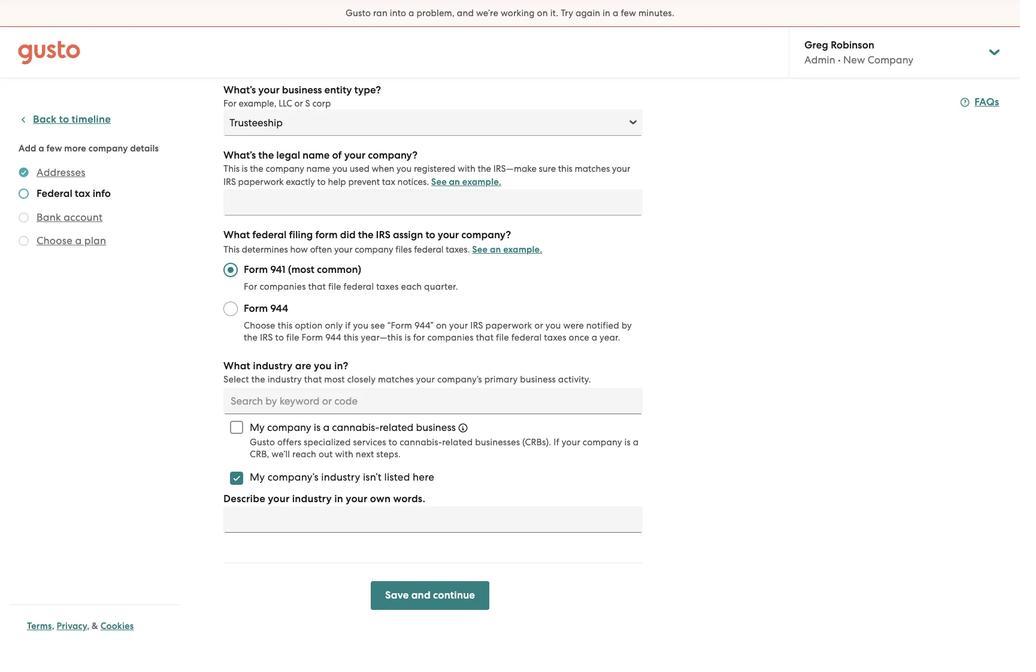Task type: locate. For each thing, give the bounding box(es) containing it.
companies down 941
[[260, 282, 306, 292]]

bank account button
[[37, 210, 103, 225]]

0 vertical spatial and
[[457, 8, 474, 19]]

2 horizontal spatial business
[[520, 375, 556, 385]]

My company's industry isn't listed here checkbox
[[224, 466, 250, 492]]

company? up taxes.
[[462, 229, 511, 242]]

1 this from the top
[[224, 164, 240, 174]]

2 vertical spatial form
[[302, 333, 323, 343]]

how
[[290, 245, 308, 255]]

None radio
[[224, 263, 238, 277]]

1 horizontal spatial see
[[472, 245, 488, 255]]

0 vertical spatial for
[[224, 98, 237, 109]]

1 horizontal spatial choose
[[244, 321, 276, 331]]

taxes left each
[[376, 282, 399, 292]]

with right "out"
[[335, 449, 354, 460]]

1 vertical spatial that
[[476, 333, 494, 343]]

cannabis- up services
[[332, 422, 380, 434]]

0 horizontal spatial choose
[[37, 235, 73, 247]]

1 horizontal spatial paperwork
[[486, 321, 532, 331]]

1 horizontal spatial and
[[457, 8, 474, 19]]

corp
[[312, 98, 331, 109]]

, left privacy
[[52, 621, 54, 632]]

1 vertical spatial matches
[[378, 375, 414, 385]]

what up 'select'
[[224, 360, 251, 373]]

0 vertical spatial on
[[537, 8, 548, 19]]

1 horizontal spatial gusto
[[346, 8, 371, 19]]

name left of at the left of the page
[[303, 149, 330, 162]]

describe
[[224, 493, 265, 506]]

1 horizontal spatial an
[[490, 245, 501, 255]]

with up see an example. on the top of the page
[[458, 164, 476, 174]]

944"
[[415, 321, 434, 331]]

0 horizontal spatial for
[[224, 98, 237, 109]]

what up determines
[[224, 229, 250, 242]]

what's left legal
[[224, 149, 256, 162]]

1 vertical spatial example.
[[504, 245, 543, 255]]

paperwork down legal
[[238, 177, 284, 188]]

for left example,
[[224, 98, 237, 109]]

paperwork inside the form 944 choose this option only if you see "form 944" on your irs paperwork or you were notified by the irs to file form 944 this year—this is for companies that file federal taxes once a year.
[[486, 321, 532, 331]]

1 vertical spatial what
[[224, 360, 251, 373]]

0 vertical spatial 944
[[270, 303, 288, 315]]

with inside gusto offers specialized services to cannabis-related businesses (crbs). if your company is a crb, we'll reach out with next steps.
[[335, 449, 354, 460]]

to inside this is the company name you used when you registered with the irs—make sure this matches your irs paperwork exactly to help prevent tax notices.
[[317, 177, 326, 188]]

1 vertical spatial or
[[535, 321, 544, 331]]

2 horizontal spatial this
[[558, 164, 573, 174]]

or inside what's your business entity type? for example, llc or s corp
[[295, 98, 303, 109]]

most
[[324, 375, 345, 385]]

is inside the form 944 choose this option only if you see "form 944" on your irs paperwork or you were notified by the irs to file form 944 this year—this is for companies that file federal taxes once a year.
[[405, 333, 411, 343]]

a inside gusto offers specialized services to cannabis-related businesses (crbs). if your company is a crb, we'll reach out with next steps.
[[633, 437, 639, 448]]

this
[[558, 164, 573, 174], [278, 321, 293, 331], [344, 333, 359, 343]]

industry left are
[[253, 360, 293, 373]]

0 vertical spatial or
[[295, 98, 303, 109]]

federal down the common) at the top left of page
[[344, 282, 374, 292]]

an down registered
[[449, 177, 460, 188]]

0 horizontal spatial an
[[449, 177, 460, 188]]

941
[[270, 264, 286, 276]]

paperwork inside this is the company name you used when you registered with the irs—make sure this matches your irs paperwork exactly to help prevent tax notices.
[[238, 177, 284, 188]]

944 down 941
[[270, 303, 288, 315]]

matches right sure
[[575, 164, 610, 174]]

1 horizontal spatial few
[[621, 8, 637, 19]]

choose left option
[[244, 321, 276, 331]]

3 check image from the top
[[19, 236, 29, 246]]

what's the legal name of your company?
[[224, 149, 418, 162]]

few left more
[[47, 143, 62, 154]]

what's up example,
[[224, 84, 256, 96]]

2 vertical spatial check image
[[19, 236, 29, 246]]

0 horizontal spatial ,
[[52, 621, 54, 632]]

1 horizontal spatial company?
[[462, 229, 511, 242]]

tax down when
[[382, 177, 395, 188]]

1 horizontal spatial in
[[603, 8, 611, 19]]

0 vertical spatial company?
[[368, 149, 418, 162]]

1 vertical spatial taxes
[[544, 333, 567, 343]]

check image down circle check icon
[[19, 189, 29, 199]]

again
[[576, 8, 601, 19]]

year.
[[600, 333, 621, 343]]

0 vertical spatial taxes
[[376, 282, 399, 292]]

see
[[431, 177, 447, 188], [472, 245, 488, 255]]

0 horizontal spatial in
[[335, 493, 343, 506]]

for down determines
[[244, 282, 257, 292]]

see inside what federal filing form did the irs assign to your company? this determines how often your company files federal taxes. see an example.
[[472, 245, 488, 255]]

you up most
[[314, 360, 332, 373]]

0 vertical spatial with
[[458, 164, 476, 174]]

1 horizontal spatial ,
[[87, 621, 90, 632]]

companies down 944"
[[428, 333, 474, 343]]

gusto
[[346, 8, 371, 19], [250, 437, 275, 448]]

and right save
[[412, 590, 431, 602]]

1 horizontal spatial companies
[[428, 333, 474, 343]]

gusto ran into a problem, and we're working on it. try again in a few minutes.
[[346, 8, 675, 19]]

continue
[[433, 590, 475, 602]]

with
[[458, 164, 476, 174], [335, 449, 354, 460]]

specialized
[[304, 437, 351, 448]]

cannabis-
[[332, 422, 380, 434], [400, 437, 442, 448]]

help
[[328, 177, 346, 188]]

to inside button
[[59, 113, 69, 126]]

2 this from the top
[[224, 245, 240, 255]]

1 vertical spatial for
[[244, 282, 257, 292]]

industry down "my company's industry isn't listed here"
[[292, 493, 332, 506]]

in down "my company's industry isn't listed here"
[[335, 493, 343, 506]]

this
[[224, 164, 240, 174], [224, 245, 240, 255]]

0 horizontal spatial matches
[[378, 375, 414, 385]]

company? up when
[[368, 149, 418, 162]]

0 vertical spatial choose
[[37, 235, 73, 247]]

legal
[[276, 149, 300, 162]]

What's the legal name of your company? text field
[[224, 189, 643, 216]]

0 vertical spatial form
[[244, 264, 268, 276]]

or left were
[[535, 321, 544, 331]]

1 horizontal spatial 944
[[326, 333, 342, 343]]

0 vertical spatial few
[[621, 8, 637, 19]]

name down the what's the legal name of your company?
[[307, 164, 330, 174]]

terms
[[27, 621, 52, 632]]

what for what federal filing form did the irs assign to your company?
[[224, 229, 250, 242]]

companies
[[260, 282, 306, 292], [428, 333, 474, 343]]

file down option
[[286, 333, 299, 343]]

1 vertical spatial related
[[442, 437, 473, 448]]

1 horizontal spatial or
[[535, 321, 544, 331]]

determines
[[242, 245, 288, 255]]

1 vertical spatial 944
[[326, 333, 342, 343]]

1 horizontal spatial matches
[[575, 164, 610, 174]]

Describe your industry in your own words. field
[[224, 507, 643, 533]]

matches right closely
[[378, 375, 414, 385]]

944 down only
[[326, 333, 342, 343]]

company's inside what industry are you in? select the industry that most closely matches your company's primary business activity.
[[437, 375, 482, 385]]

or left s
[[295, 98, 303, 109]]

1 horizontal spatial company's
[[437, 375, 482, 385]]

0 horizontal spatial and
[[412, 590, 431, 602]]

0 horizontal spatial companies
[[260, 282, 306, 292]]

1 vertical spatial cannabis-
[[400, 437, 442, 448]]

check image
[[19, 189, 29, 199], [19, 213, 29, 223], [19, 236, 29, 246]]

1 vertical spatial name
[[307, 164, 330, 174]]

business left activity.
[[520, 375, 556, 385]]

s
[[305, 98, 310, 109]]

to inside gusto offers specialized services to cannabis-related businesses (crbs). if your company is a crb, we'll reach out with next steps.
[[389, 437, 398, 448]]

see an example. button right taxes.
[[472, 243, 543, 257]]

0 horizontal spatial 944
[[270, 303, 288, 315]]

words.
[[393, 493, 426, 506]]

tax left info
[[75, 188, 90, 200]]

944
[[270, 303, 288, 315], [326, 333, 342, 343]]

this inside this is the company name you used when you registered with the irs—make sure this matches your irs paperwork exactly to help prevent tax notices.
[[224, 164, 240, 174]]

this left option
[[278, 321, 293, 331]]

business up s
[[282, 84, 322, 96]]

that down are
[[304, 375, 322, 385]]

gusto up "crb,"
[[250, 437, 275, 448]]

my company is a cannabis-related business
[[250, 422, 456, 434]]

listed
[[384, 472, 410, 484]]

a inside the form 944 choose this option only if you see "form 944" on your irs paperwork or you were notified by the irs to file form 944 this year—this is for companies that file federal taxes once a year.
[[592, 333, 598, 343]]

1 vertical spatial on
[[436, 321, 447, 331]]

federal up primary
[[512, 333, 542, 343]]

activity.
[[558, 375, 591, 385]]

companies inside the form 944 choose this option only if you see "form 944" on your irs paperwork or you were notified by the irs to file form 944 this year—this is for companies that file federal taxes once a year.
[[428, 333, 474, 343]]

0 horizontal spatial related
[[380, 422, 414, 434]]

see an example. button down registered
[[431, 175, 502, 189]]

0 horizontal spatial example.
[[463, 177, 502, 188]]

an right taxes.
[[490, 245, 501, 255]]

1 horizontal spatial cannabis-
[[400, 437, 442, 448]]

is
[[242, 164, 248, 174], [405, 333, 411, 343], [314, 422, 321, 434], [625, 437, 631, 448]]

2 horizontal spatial file
[[496, 333, 509, 343]]

see an example. button for what federal filing form did the irs assign to your company?
[[472, 243, 543, 257]]

1 vertical spatial this
[[278, 321, 293, 331]]

business inside what industry are you in? select the industry that most closely matches your company's primary business activity.
[[520, 375, 556, 385]]

you
[[333, 164, 348, 174], [397, 164, 412, 174], [353, 321, 369, 331], [546, 321, 561, 331], [314, 360, 332, 373]]

0 horizontal spatial tax
[[75, 188, 90, 200]]

file up primary
[[496, 333, 509, 343]]

that down '(most'
[[308, 282, 326, 292]]

None radio
[[224, 302, 238, 316]]

what's inside what's your business entity type? for example, llc or s corp
[[224, 84, 256, 96]]

we'll
[[272, 449, 290, 460]]

bank account
[[37, 212, 103, 224]]

more
[[64, 143, 86, 154]]

form for form 944
[[244, 303, 268, 315]]

greg
[[805, 39, 829, 52]]

check image left "bank"
[[19, 213, 29, 223]]

minutes.
[[639, 8, 675, 19]]

0 vertical spatial cannabis-
[[332, 422, 380, 434]]

greg robinson admin • new company
[[805, 39, 914, 66]]

save
[[385, 590, 409, 602]]

company inside gusto offers specialized services to cannabis-related businesses (crbs). if your company is a crb, we'll reach out with next steps.
[[583, 437, 622, 448]]

faqs
[[975, 96, 1000, 108]]

what's
[[224, 84, 256, 96], [224, 149, 256, 162]]

taxes down were
[[544, 333, 567, 343]]

2 vertical spatial that
[[304, 375, 322, 385]]

and left we're
[[457, 8, 474, 19]]

what
[[224, 229, 250, 242], [224, 360, 251, 373]]

2 my from the top
[[250, 472, 265, 484]]

type?
[[355, 84, 381, 96]]

choose down "bank"
[[37, 235, 73, 247]]

0 vertical spatial in
[[603, 8, 611, 19]]

faqs button
[[961, 95, 1000, 110]]

to inside the form 944 choose this option only if you see "form 944" on your irs paperwork or you were notified by the irs to file form 944 this year—this is for companies that file federal taxes once a year.
[[275, 333, 284, 343]]

see an example. button for what's the legal name of your company?
[[431, 175, 502, 189]]

for inside what's your business entity type? for example, llc or s corp
[[224, 98, 237, 109]]

tax inside this is the company name you used when you registered with the irs—make sure this matches your irs paperwork exactly to help prevent tax notices.
[[382, 177, 395, 188]]

check image left choose a plan button
[[19, 236, 29, 246]]

a inside button
[[75, 235, 82, 247]]

1 vertical spatial choose
[[244, 321, 276, 331]]

few left minutes.
[[621, 8, 637, 19]]

if
[[345, 321, 351, 331]]

check image for bank
[[19, 213, 29, 223]]

my down "crb,"
[[250, 472, 265, 484]]

out
[[319, 449, 333, 460]]

select
[[224, 375, 249, 385]]

prevent
[[348, 177, 380, 188]]

what inside what industry are you in? select the industry that most closely matches your company's primary business activity.
[[224, 360, 251, 373]]

company?
[[368, 149, 418, 162], [462, 229, 511, 242]]

try
[[561, 8, 574, 19]]

is inside gusto offers specialized services to cannabis-related businesses (crbs). if your company is a crb, we'll reach out with next steps.
[[625, 437, 631, 448]]

circle check image
[[19, 165, 29, 180]]

an
[[449, 177, 460, 188], [490, 245, 501, 255]]

1 what's from the top
[[224, 84, 256, 96]]

0 vertical spatial company's
[[437, 375, 482, 385]]

cannabis- up steps.
[[400, 437, 442, 448]]

your inside what's your business entity type? for example, llc or s corp
[[258, 84, 280, 96]]

on right 944"
[[436, 321, 447, 331]]

what inside what federal filing form did the irs assign to your company? this determines how often your company files federal taxes. see an example.
[[224, 229, 250, 242]]

my for my company's industry isn't listed here
[[250, 472, 265, 484]]

company left files on the top left of page
[[355, 245, 393, 255]]

1 what from the top
[[224, 229, 250, 242]]

1 vertical spatial my
[[250, 472, 265, 484]]

federal tax info list
[[19, 165, 175, 251]]

steps.
[[377, 449, 401, 460]]

that up primary
[[476, 333, 494, 343]]

my
[[250, 422, 265, 434], [250, 472, 265, 484]]

closely
[[347, 375, 376, 385]]

you up notices.
[[397, 164, 412, 174]]

1 vertical spatial see an example. button
[[472, 243, 543, 257]]

1 vertical spatial companies
[[428, 333, 474, 343]]

related up steps.
[[380, 422, 414, 434]]

company down legal
[[266, 164, 304, 174]]

1 vertical spatial paperwork
[[486, 321, 532, 331]]

this down if
[[344, 333, 359, 343]]

see right taxes.
[[472, 245, 488, 255]]

cookies button
[[101, 620, 134, 634]]

crb,
[[250, 449, 269, 460]]

related
[[380, 422, 414, 434], [442, 437, 473, 448]]

0 vertical spatial what
[[224, 229, 250, 242]]

add a few more company details
[[19, 143, 159, 154]]

1 my from the top
[[250, 422, 265, 434]]

company right if
[[583, 437, 622, 448]]

related inside gusto offers specialized services to cannabis-related businesses (crbs). if your company is a crb, we'll reach out with next steps.
[[442, 437, 473, 448]]

a
[[409, 8, 415, 19], [613, 8, 619, 19], [39, 143, 44, 154], [75, 235, 82, 247], [592, 333, 598, 343], [323, 422, 330, 434], [633, 437, 639, 448]]

file
[[328, 282, 341, 292], [286, 333, 299, 343], [496, 333, 509, 343]]

paperwork up primary
[[486, 321, 532, 331]]

0 horizontal spatial gusto
[[250, 437, 275, 448]]

2 check image from the top
[[19, 213, 29, 223]]

the inside what industry are you in? select the industry that most closely matches your company's primary business activity.
[[252, 375, 265, 385]]

0 vertical spatial this
[[224, 164, 240, 174]]

matches inside this is the company name you used when you registered with the irs—make sure this matches your irs paperwork exactly to help prevent tax notices.
[[575, 164, 610, 174]]

1 vertical spatial form
[[244, 303, 268, 315]]

company's up what industry are you in? field
[[437, 375, 482, 385]]

see an example. button
[[431, 175, 502, 189], [472, 243, 543, 257]]

federal inside the form 944 choose this option only if you see "form 944" on your irs paperwork or you were notified by the irs to file form 944 this year—this is for companies that file federal taxes once a year.
[[512, 333, 542, 343]]

file down the common) at the top left of page
[[328, 282, 341, 292]]

company's down reach
[[268, 472, 319, 484]]

form 941 (most common) for companies that file federal taxes each quarter.
[[244, 264, 458, 292]]

here
[[413, 472, 435, 484]]

1 horizontal spatial for
[[244, 282, 257, 292]]

1 vertical spatial company?
[[462, 229, 511, 242]]

this is the company name you used when you registered with the irs—make sure this matches your irs paperwork exactly to help prevent tax notices.
[[224, 164, 631, 188]]

gusto left ran
[[346, 8, 371, 19]]

2 what's from the top
[[224, 149, 256, 162]]

1 vertical spatial see
[[472, 245, 488, 255]]

admin
[[805, 54, 836, 66]]

0 horizontal spatial taxes
[[376, 282, 399, 292]]

, left &
[[87, 621, 90, 632]]

in right again
[[603, 8, 611, 19]]

0 horizontal spatial company's
[[268, 472, 319, 484]]

or
[[295, 98, 303, 109], [535, 321, 544, 331]]

1 vertical spatial gusto
[[250, 437, 275, 448]]

the
[[258, 149, 274, 162], [250, 164, 264, 174], [478, 164, 491, 174], [358, 229, 374, 242], [244, 333, 258, 343], [252, 375, 265, 385]]

business up gusto offers specialized services to cannabis-related businesses (crbs). if your company is a crb, we'll reach out with next steps.
[[416, 422, 456, 434]]

in
[[603, 8, 611, 19], [335, 493, 343, 506]]

on left the it.
[[537, 8, 548, 19]]

your inside this is the company name you used when you registered with the irs—make sure this matches your irs paperwork exactly to help prevent tax notices.
[[612, 164, 631, 174]]

this inside this is the company name you used when you registered with the irs—make sure this matches your irs paperwork exactly to help prevent tax notices.
[[558, 164, 573, 174]]

2 what from the top
[[224, 360, 251, 373]]

1 vertical spatial what's
[[224, 149, 256, 162]]

1 horizontal spatial with
[[458, 164, 476, 174]]

0 vertical spatial this
[[558, 164, 573, 174]]

federal inside form 941 (most common) for companies that file federal taxes each quarter.
[[344, 282, 374, 292]]

related left businesses
[[442, 437, 473, 448]]

1 horizontal spatial on
[[537, 8, 548, 19]]

1 vertical spatial and
[[412, 590, 431, 602]]

your inside what industry are you in? select the industry that most closely matches your company's primary business activity.
[[416, 375, 435, 385]]

by
[[622, 321, 632, 331]]

matches inside what industry are you in? select the industry that most closely matches your company's primary business activity.
[[378, 375, 414, 385]]

gusto inside gusto offers specialized services to cannabis-related businesses (crbs). if your company is a crb, we'll reach out with next steps.
[[250, 437, 275, 448]]

0 horizontal spatial see
[[431, 177, 447, 188]]

my up "crb,"
[[250, 422, 265, 434]]

taxes inside form 941 (most common) for companies that file federal taxes each quarter.
[[376, 282, 399, 292]]

that
[[308, 282, 326, 292], [476, 333, 494, 343], [304, 375, 322, 385]]

name inside this is the company name you used when you registered with the irs—make sure this matches your irs paperwork exactly to help prevent tax notices.
[[307, 164, 330, 174]]

an inside what federal filing form did the irs assign to your company? this determines how often your company files federal taxes. see an example.
[[490, 245, 501, 255]]

company up offers
[[267, 422, 311, 434]]

federal
[[252, 229, 287, 242], [414, 245, 444, 255], [344, 282, 374, 292], [512, 333, 542, 343]]

None checkbox
[[224, 415, 250, 441]]

you right if
[[353, 321, 369, 331]]

taxes
[[376, 282, 399, 292], [544, 333, 567, 343]]

0 vertical spatial what's
[[224, 84, 256, 96]]

0 vertical spatial companies
[[260, 282, 306, 292]]

0 horizontal spatial or
[[295, 98, 303, 109]]

1 horizontal spatial business
[[416, 422, 456, 434]]

0 vertical spatial that
[[308, 282, 326, 292]]

if
[[554, 437, 560, 448]]

back
[[33, 113, 57, 126]]

1 horizontal spatial example.
[[504, 245, 543, 255]]

industry up describe your industry in your own words.
[[321, 472, 360, 484]]

tax
[[382, 177, 395, 188], [75, 188, 90, 200]]

0 vertical spatial business
[[282, 84, 322, 96]]

form inside form 941 (most common) for companies that file federal taxes each quarter.
[[244, 264, 268, 276]]

see down registered
[[431, 177, 447, 188]]

1 horizontal spatial tax
[[382, 177, 395, 188]]

this right sure
[[558, 164, 573, 174]]

home image
[[18, 40, 80, 64]]



Task type: describe. For each thing, give the bounding box(es) containing it.
that inside form 941 (most common) for companies that file federal taxes each quarter.
[[308, 282, 326, 292]]

company inside what federal filing form did the irs assign to your company? this determines how often your company files federal taxes. see an example.
[[355, 245, 393, 255]]

company inside this is the company name you used when you registered with the irs—make sure this matches your irs paperwork exactly to help prevent tax notices.
[[266, 164, 304, 174]]

choose inside the form 944 choose this option only if you see "form 944" on your irs paperwork or you were notified by the irs to file form 944 this year—this is for companies that file federal taxes once a year.
[[244, 321, 276, 331]]

taxes inside the form 944 choose this option only if you see "form 944" on your irs paperwork or you were notified by the irs to file form 944 this year—this is for companies that file federal taxes once a year.
[[544, 333, 567, 343]]

you inside what industry are you in? select the industry that most closely matches your company's primary business activity.
[[314, 360, 332, 373]]

see
[[371, 321, 385, 331]]

used
[[350, 164, 370, 174]]

the inside the form 944 choose this option only if you see "form 944" on your irs paperwork or you were notified by the irs to file form 944 this year—this is for companies that file federal taxes once a year.
[[244, 333, 258, 343]]

company
[[868, 54, 914, 66]]

to inside what federal filing form did the irs assign to your company? this determines how often your company files federal taxes. see an example.
[[426, 229, 436, 242]]

irs inside what federal filing form did the irs assign to your company? this determines how often your company files federal taxes. see an example.
[[376, 229, 391, 242]]

•
[[838, 54, 841, 66]]

year—this
[[361, 333, 403, 343]]

(crbs).
[[523, 437, 552, 448]]

back to timeline
[[33, 113, 111, 126]]

companies inside form 941 (most common) for companies that file federal taxes each quarter.
[[260, 282, 306, 292]]

0 vertical spatial related
[[380, 422, 414, 434]]

what's for what's your business entity type? for example, llc or s corp
[[224, 84, 256, 96]]

reach
[[293, 449, 317, 460]]

is inside this is the company name you used when you registered with the irs—make sure this matches your irs paperwork exactly to help prevent tax notices.
[[242, 164, 248, 174]]

new
[[844, 54, 866, 66]]

1 vertical spatial few
[[47, 143, 62, 154]]

of
[[332, 149, 342, 162]]

or inside the form 944 choose this option only if you see "form 944" on your irs paperwork or you were notified by the irs to file form 944 this year—this is for companies that file federal taxes once a year.
[[535, 321, 544, 331]]

filing
[[289, 229, 313, 242]]

irs—make
[[494, 164, 537, 174]]

what for what industry are you in?
[[224, 360, 251, 373]]

taxes.
[[446, 245, 470, 255]]

0 vertical spatial example.
[[463, 177, 502, 188]]

cannabis- inside gusto offers specialized services to cannabis-related businesses (crbs). if your company is a crb, we'll reach out with next steps.
[[400, 437, 442, 448]]

privacy link
[[57, 621, 87, 632]]

(most
[[288, 264, 315, 276]]

sure
[[539, 164, 556, 174]]

often
[[310, 245, 332, 255]]

1 , from the left
[[52, 621, 54, 632]]

and inside button
[[412, 590, 431, 602]]

your inside gusto offers specialized services to cannabis-related businesses (crbs). if your company is a crb, we'll reach out with next steps.
[[562, 437, 581, 448]]

your inside the form 944 choose this option only if you see "form 944" on your irs paperwork or you were notified by the irs to file form 944 this year—this is for companies that file federal taxes once a year.
[[449, 321, 468, 331]]

1 vertical spatial in
[[335, 493, 343, 506]]

the inside what federal filing form did the irs assign to your company? this determines how often your company files federal taxes. see an example.
[[358, 229, 374, 242]]

only
[[325, 321, 343, 331]]

0 vertical spatial an
[[449, 177, 460, 188]]

choose inside button
[[37, 235, 73, 247]]

you up the help
[[333, 164, 348, 174]]

&
[[92, 621, 98, 632]]

gusto for gusto ran into a problem, and we're working on it. try again in a few minutes.
[[346, 8, 371, 19]]

gusto offers specialized services to cannabis-related businesses (crbs). if your company is a crb, we'll reach out with next steps.
[[250, 437, 639, 460]]

see an example.
[[431, 177, 502, 188]]

add
[[19, 143, 36, 154]]

federal right files on the top left of page
[[414, 245, 444, 255]]

company? inside what federal filing form did the irs assign to your company? this determines how often your company files federal taxes. see an example.
[[462, 229, 511, 242]]

business inside what's your business entity type? for example, llc or s corp
[[282, 84, 322, 96]]

entity
[[325, 84, 352, 96]]

file inside form 941 (most common) for companies that file federal taxes each quarter.
[[328, 282, 341, 292]]

0 horizontal spatial company?
[[368, 149, 418, 162]]

problem,
[[417, 8, 455, 19]]

notices.
[[398, 177, 429, 188]]

form
[[315, 229, 338, 242]]

once
[[569, 333, 590, 343]]

for
[[413, 333, 425, 343]]

with inside this is the company name you used when you registered with the irs—make sure this matches your irs paperwork exactly to help prevent tax notices.
[[458, 164, 476, 174]]

federal up determines
[[252, 229, 287, 242]]

when
[[372, 164, 395, 174]]

form 944 choose this option only if you see "form 944" on your irs paperwork or you were notified by the irs to file form 944 this year—this is for companies that file federal taxes once a year.
[[244, 303, 632, 343]]

option
[[295, 321, 323, 331]]

What industry are you in? field
[[224, 388, 643, 415]]

quarter.
[[424, 282, 458, 292]]

llc
[[279, 98, 292, 109]]

0 vertical spatial name
[[303, 149, 330, 162]]

info
[[93, 188, 111, 200]]

terms link
[[27, 621, 52, 632]]

cookies
[[101, 621, 134, 632]]

0 horizontal spatial this
[[278, 321, 293, 331]]

company right more
[[89, 143, 128, 154]]

next
[[356, 449, 374, 460]]

federal
[[37, 188, 72, 200]]

each
[[401, 282, 422, 292]]

federal tax info
[[37, 188, 111, 200]]

form for form 941 (most common)
[[244, 264, 268, 276]]

industry down are
[[268, 375, 302, 385]]

services
[[353, 437, 386, 448]]

working
[[501, 8, 535, 19]]

1 check image from the top
[[19, 189, 29, 199]]

what's for what's the legal name of your company?
[[224, 149, 256, 162]]

assign
[[393, 229, 423, 242]]

primary
[[485, 375, 518, 385]]

example,
[[239, 98, 277, 109]]

1 horizontal spatial this
[[344, 333, 359, 343]]

on inside the form 944 choose this option only if you see "form 944" on your irs paperwork or you were notified by the irs to file form 944 this year—this is for companies that file federal taxes once a year.
[[436, 321, 447, 331]]

this inside what federal filing form did the irs assign to your company? this determines how often your company files federal taxes. see an example.
[[224, 245, 240, 255]]

isn't
[[363, 472, 382, 484]]

registered
[[414, 164, 456, 174]]

what industry are you in? select the industry that most closely matches your company's primary business activity.
[[224, 360, 591, 385]]

2 , from the left
[[87, 621, 90, 632]]

tax inside list
[[75, 188, 90, 200]]

check image for choose
[[19, 236, 29, 246]]

choose a plan button
[[37, 234, 106, 248]]

irs inside this is the company name you used when you registered with the irs—make sure this matches your irs paperwork exactly to help prevent tax notices.
[[224, 177, 236, 188]]

are
[[295, 360, 312, 373]]

plan
[[84, 235, 106, 247]]

terms , privacy , & cookies
[[27, 621, 134, 632]]

details
[[130, 143, 159, 154]]

0 vertical spatial see
[[431, 177, 447, 188]]

did
[[340, 229, 356, 242]]

1 vertical spatial company's
[[268, 472, 319, 484]]

were
[[564, 321, 584, 331]]

for inside form 941 (most common) for companies that file federal taxes each quarter.
[[244, 282, 257, 292]]

example. inside what federal filing form did the irs assign to your company? this determines how often your company files federal taxes. see an example.
[[504, 245, 543, 255]]

we're
[[476, 8, 499, 19]]

0 horizontal spatial file
[[286, 333, 299, 343]]

0 horizontal spatial cannabis-
[[332, 422, 380, 434]]

save and continue button
[[371, 582, 490, 611]]

what's your business entity type? for example, llc or s corp
[[224, 84, 381, 109]]

gusto for gusto offers specialized services to cannabis-related businesses (crbs). if your company is a crb, we'll reach out with next steps.
[[250, 437, 275, 448]]

it.
[[551, 8, 559, 19]]

describe your industry in your own words.
[[224, 493, 426, 506]]

timeline
[[72, 113, 111, 126]]

businesses
[[475, 437, 520, 448]]

2 vertical spatial business
[[416, 422, 456, 434]]

addresses
[[37, 167, 86, 179]]

notified
[[587, 321, 620, 331]]

my for my company is a cannabis-related business
[[250, 422, 265, 434]]

in?
[[334, 360, 348, 373]]

privacy
[[57, 621, 87, 632]]

ran
[[373, 8, 388, 19]]

addresses button
[[37, 165, 86, 180]]

that inside what industry are you in? select the industry that most closely matches your company's primary business activity.
[[304, 375, 322, 385]]

that inside the form 944 choose this option only if you see "form 944" on your irs paperwork or you were notified by the irs to file form 944 this year—this is for companies that file federal taxes once a year.
[[476, 333, 494, 343]]

my company's industry isn't listed here
[[250, 472, 435, 484]]

files
[[396, 245, 412, 255]]

bank
[[37, 212, 61, 224]]

"form
[[388, 321, 412, 331]]

you left were
[[546, 321, 561, 331]]

choose a plan
[[37, 235, 106, 247]]



Task type: vqa. For each thing, say whether or not it's contained in the screenshot.
Add
yes



